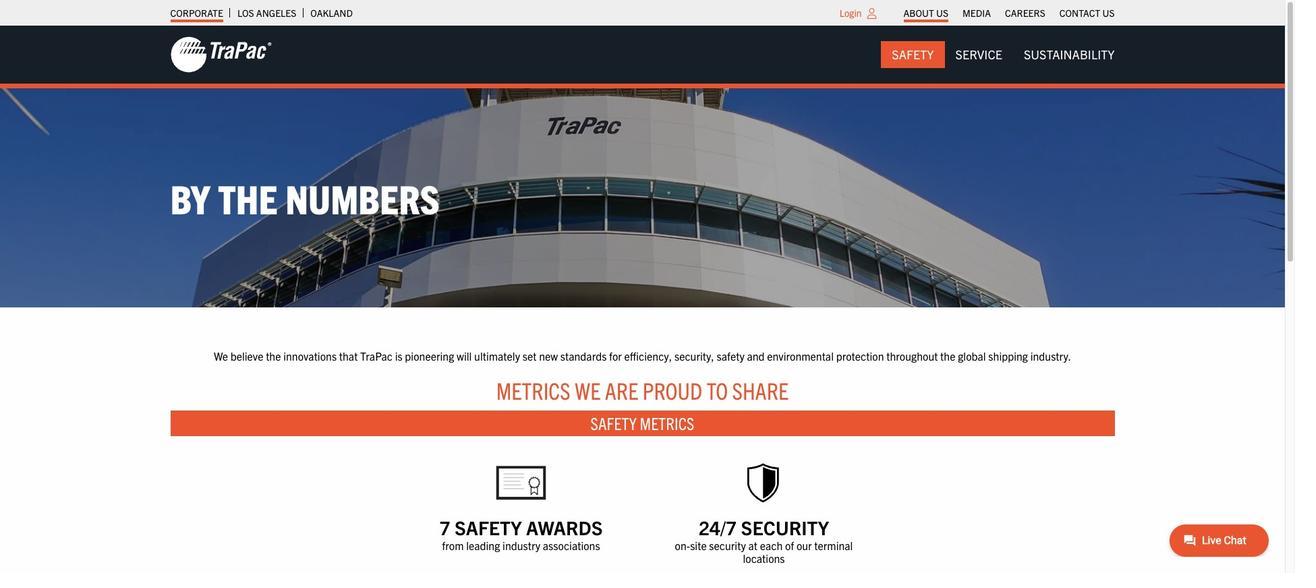 Task type: locate. For each thing, give the bounding box(es) containing it.
to
[[707, 376, 728, 405]]

2 us from the left
[[1103, 7, 1115, 19]]

login
[[840, 7, 862, 19]]

safety
[[717, 349, 745, 363]]

metrics down proud in the bottom of the page
[[640, 413, 695, 434]]

7
[[440, 515, 450, 540]]

security
[[741, 515, 829, 540]]

24/7 security on-site security at each of our terminal locations
[[675, 515, 853, 565]]

will
[[457, 349, 472, 363]]

we left are
[[575, 376, 601, 405]]

0 horizontal spatial safety
[[455, 515, 522, 540]]

sustainability
[[1024, 47, 1115, 62]]

safety for safety metrics
[[591, 413, 637, 434]]

7 safety awards from leading industry associations
[[440, 515, 603, 552]]

environmental
[[767, 349, 834, 363]]

each
[[760, 539, 783, 552]]

safety down are
[[591, 413, 637, 434]]

0 vertical spatial we
[[214, 349, 228, 363]]

1 vertical spatial safety
[[591, 413, 637, 434]]

safety link
[[881, 41, 945, 68]]

by
[[170, 173, 210, 222]]

set
[[523, 349, 537, 363]]

us for contact us
[[1103, 7, 1115, 19]]

we
[[214, 349, 228, 363], [575, 376, 601, 405]]

us right about
[[937, 7, 949, 19]]

industry
[[503, 539, 541, 552]]

us
[[937, 7, 949, 19], [1103, 7, 1115, 19]]

corporate
[[170, 7, 223, 19]]

by the numbers
[[170, 173, 440, 222]]

corporate image
[[170, 36, 272, 74]]

share
[[732, 376, 789, 405]]

service
[[956, 47, 1003, 62]]

0 vertical spatial menu bar
[[897, 3, 1122, 22]]

contact
[[1060, 7, 1101, 19]]

1 vertical spatial menu bar
[[881, 41, 1126, 68]]

the
[[218, 173, 278, 222], [266, 349, 281, 363], [941, 349, 956, 363]]

1 vertical spatial we
[[575, 376, 601, 405]]

2 vertical spatial safety
[[455, 515, 522, 540]]

we left believe
[[214, 349, 228, 363]]

menu bar up service
[[897, 3, 1122, 22]]

los angeles
[[237, 7, 296, 19]]

that
[[339, 349, 358, 363]]

1 horizontal spatial us
[[1103, 7, 1115, 19]]

shipping
[[989, 349, 1028, 363]]

terminal
[[815, 539, 853, 552]]

safety inside 7 safety awards from leading industry associations
[[455, 515, 522, 540]]

metrics down set
[[496, 376, 571, 405]]

efficiency,
[[625, 349, 672, 363]]

sustainability link
[[1013, 41, 1126, 68]]

us right contact
[[1103, 7, 1115, 19]]

pioneering
[[405, 349, 454, 363]]

safety right '7'
[[455, 515, 522, 540]]

safety
[[892, 47, 934, 62], [591, 413, 637, 434], [455, 515, 522, 540]]

safety metrics
[[591, 413, 695, 434]]

2 horizontal spatial safety
[[892, 47, 934, 62]]

careers
[[1005, 7, 1046, 19]]

menu bar
[[897, 3, 1122, 22], [881, 41, 1126, 68]]

locations
[[743, 552, 785, 565]]

are
[[605, 376, 639, 405]]

1 us from the left
[[937, 7, 949, 19]]

our
[[797, 539, 812, 552]]

menu bar down careers
[[881, 41, 1126, 68]]

0 horizontal spatial us
[[937, 7, 949, 19]]

corporate link
[[170, 3, 223, 22]]

metrics
[[496, 376, 571, 405], [640, 413, 695, 434]]

light image
[[867, 8, 877, 19]]

safety menu item
[[881, 41, 945, 68]]

0 horizontal spatial we
[[214, 349, 228, 363]]

contact us
[[1060, 7, 1115, 19]]

safety inside safety link
[[892, 47, 934, 62]]

about
[[904, 7, 934, 19]]

0 vertical spatial safety
[[892, 47, 934, 62]]

1 horizontal spatial safety
[[591, 413, 637, 434]]

safety down about
[[892, 47, 934, 62]]

oakland link
[[311, 3, 353, 22]]

the right believe
[[266, 349, 281, 363]]

0 horizontal spatial metrics
[[496, 376, 571, 405]]

1 horizontal spatial metrics
[[640, 413, 695, 434]]



Task type: describe. For each thing, give the bounding box(es) containing it.
trapac
[[360, 349, 393, 363]]

and
[[747, 349, 765, 363]]

los
[[237, 7, 254, 19]]

standards
[[561, 349, 607, 363]]

the right 'by'
[[218, 173, 278, 222]]

menu bar containing safety
[[881, 41, 1126, 68]]

careers link
[[1005, 3, 1046, 22]]

new
[[539, 349, 558, 363]]

oakland
[[311, 7, 353, 19]]

24/7
[[699, 515, 737, 540]]

numbers
[[286, 173, 440, 222]]

at
[[749, 539, 758, 552]]

proud
[[643, 376, 702, 405]]

of
[[785, 539, 794, 552]]

we believe the innovations that trapac is pioneering will ultimately set new standards for efficiency, security, safety and environmental protection throughout the global shipping industry.
[[214, 349, 1072, 363]]

associations
[[543, 539, 600, 552]]

global
[[958, 349, 986, 363]]

throughout
[[887, 349, 938, 363]]

the left global on the right bottom
[[941, 349, 956, 363]]

site
[[690, 539, 707, 552]]

protection
[[836, 349, 884, 363]]

us for about us
[[937, 7, 949, 19]]

contact us link
[[1060, 3, 1115, 22]]

believe
[[231, 349, 263, 363]]

metrics we are proud to share
[[496, 376, 789, 405]]

login link
[[840, 7, 862, 19]]

1 horizontal spatial we
[[575, 376, 601, 405]]

angeles
[[256, 7, 296, 19]]

metrics we are proud to share main content
[[157, 348, 1129, 574]]

los angeles link
[[237, 3, 296, 22]]

on-
[[675, 539, 690, 552]]

industry.
[[1031, 349, 1072, 363]]

media
[[963, 7, 991, 19]]

1 vertical spatial metrics
[[640, 413, 695, 434]]

leading
[[466, 539, 500, 552]]

0 vertical spatial metrics
[[496, 376, 571, 405]]

service link
[[945, 41, 1013, 68]]

from
[[442, 539, 464, 552]]

security
[[709, 539, 746, 552]]

security,
[[675, 349, 714, 363]]

awards
[[526, 515, 603, 540]]

menu bar containing about us
[[897, 3, 1122, 22]]

media link
[[963, 3, 991, 22]]

about us
[[904, 7, 949, 19]]

innovations
[[284, 349, 337, 363]]

ultimately
[[474, 349, 520, 363]]

safety for safety
[[892, 47, 934, 62]]

for
[[609, 349, 622, 363]]

is
[[395, 349, 403, 363]]

about us link
[[904, 3, 949, 22]]



Task type: vqa. For each thing, say whether or not it's contained in the screenshot.
andrea connolly director, marketing and communications los angeles
no



